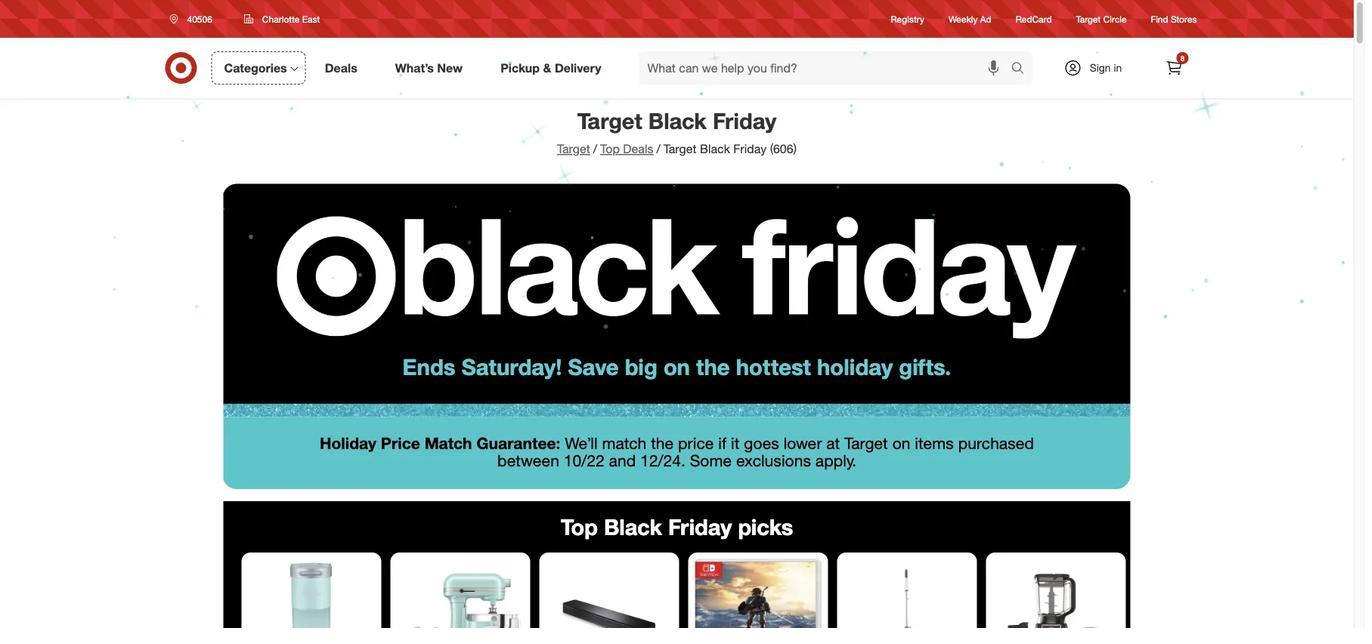Task type: vqa. For each thing, say whether or not it's contained in the screenshot.
Free $10 Target GiftCard with $30 Beauty purchase's 4
no



Task type: describe. For each thing, give the bounding box(es) containing it.
pickup & delivery
[[500, 61, 601, 75]]

friday for top black friday picks
[[668, 514, 732, 541]]

what's new link
[[382, 51, 482, 85]]

&
[[543, 61, 551, 75]]

black for picks
[[604, 514, 662, 541]]

sign in
[[1090, 61, 1122, 74]]

items
[[915, 434, 954, 453]]

2 / from the left
[[656, 142, 660, 156]]

weekly ad link
[[949, 12, 991, 25]]

ad
[[980, 13, 991, 25]]

we'll match the price if it goes lower at target on items purchased between 10/22 and 12/24. some exclusions apply.
[[497, 434, 1034, 471]]

shark professional steam pocket mop - s3601 image
[[843, 559, 971, 629]]

(606)
[[770, 142, 797, 156]]

black for target
[[648, 107, 707, 134]]

match
[[602, 434, 647, 453]]

price
[[678, 434, 714, 453]]

find
[[1151, 13, 1168, 25]]

10/22
[[564, 451, 604, 471]]

exclusions
[[736, 451, 811, 471]]

search
[[1004, 62, 1040, 77]]

circle
[[1103, 13, 1127, 25]]

gifts.
[[899, 353, 951, 381]]

charlotte
[[262, 13, 300, 25]]

sign in link
[[1051, 51, 1145, 85]]

holiday price match guarantee:
[[320, 434, 560, 453]]

purchased
[[958, 434, 1034, 453]]

top deals link
[[600, 142, 653, 156]]

1 / from the left
[[593, 142, 597, 156]]

40506 button
[[160, 5, 228, 33]]

ends
[[403, 353, 455, 381]]

target up top deals link
[[577, 107, 642, 134]]

registry
[[891, 13, 924, 25]]

redcard
[[1016, 13, 1052, 25]]

save
[[568, 353, 619, 381]]

find stores
[[1151, 13, 1197, 25]]

top inside target black friday target / top deals / target black friday (606)
[[600, 142, 620, 156]]

big
[[625, 353, 657, 381]]

friday for target black friday target / top deals / target black friday (606)
[[713, 107, 776, 134]]

top inside carousel region
[[561, 514, 598, 541]]

holiday
[[817, 353, 893, 381]]

in
[[1114, 61, 1122, 74]]

target right top deals link
[[664, 142, 697, 156]]

the inside we'll match the price if it goes lower at target on items purchased between 10/22 and 12/24. some exclusions apply.
[[651, 434, 674, 453]]

guarantee:
[[477, 434, 560, 453]]

goes
[[744, 434, 779, 453]]

0 horizontal spatial deals
[[325, 61, 357, 75]]

find stores link
[[1151, 12, 1197, 25]]

deals inside target black friday target / top deals / target black friday (606)
[[623, 142, 653, 156]]

pickup & delivery link
[[488, 51, 620, 85]]

what's new
[[395, 61, 463, 75]]

new
[[437, 61, 463, 75]]

redcard link
[[1016, 12, 1052, 25]]

weekly
[[949, 13, 978, 25]]

east
[[302, 13, 320, 25]]

What can we help you find? suggestions appear below search field
[[638, 51, 1015, 85]]

target left top deals link
[[557, 142, 590, 156]]

categories link
[[211, 51, 306, 85]]

between
[[497, 451, 559, 471]]



Task type: locate. For each thing, give the bounding box(es) containing it.
on inside we'll match the price if it goes lower at target on items purchased between 10/22 and 12/24. some exclusions apply.
[[892, 434, 910, 453]]

0 vertical spatial black
[[648, 107, 707, 134]]

categories
[[224, 61, 287, 75]]

black up top deals link
[[648, 107, 707, 134]]

picks
[[738, 514, 793, 541]]

top down the 10/22
[[561, 514, 598, 541]]

2 vertical spatial black
[[604, 514, 662, 541]]

black down and
[[604, 514, 662, 541]]

registry link
[[891, 12, 924, 25]]

deals left what's
[[325, 61, 357, 75]]

weekly ad
[[949, 13, 991, 25]]

carousel region
[[223, 502, 1130, 629]]

the
[[696, 353, 730, 381], [651, 434, 674, 453]]

on left items on the bottom right
[[892, 434, 910, 453]]

it
[[731, 434, 740, 453]]

1 horizontal spatial top
[[600, 142, 620, 156]]

delivery
[[555, 61, 601, 75]]

/ right top deals link
[[656, 142, 660, 156]]

ninja kitchen system with auto iq boost and 7-speed blender image
[[992, 559, 1120, 629]]

lower
[[784, 434, 822, 453]]

8 link
[[1158, 51, 1191, 85]]

we'll
[[565, 434, 598, 453]]

deals
[[325, 61, 357, 75], [623, 142, 653, 156]]

target circle
[[1076, 13, 1127, 25]]

keurig k-mini single-serve k-cup pod coffee maker - oasis image
[[248, 559, 375, 629]]

0 vertical spatial the
[[696, 353, 730, 381]]

saturday!
[[462, 353, 562, 381]]

deals right target 'link'
[[623, 142, 653, 156]]

1 vertical spatial friday
[[733, 142, 767, 156]]

target left circle
[[1076, 13, 1101, 25]]

at
[[826, 434, 840, 453]]

friday
[[713, 107, 776, 134], [733, 142, 767, 156], [668, 514, 732, 541]]

0 horizontal spatial the
[[651, 434, 674, 453]]

sign
[[1090, 61, 1111, 74]]

1 horizontal spatial deals
[[623, 142, 653, 156]]

some
[[690, 451, 732, 471]]

1 vertical spatial deals
[[623, 142, 653, 156]]

on
[[664, 353, 690, 381], [892, 434, 910, 453]]

the left price
[[651, 434, 674, 453]]

0 horizontal spatial /
[[593, 142, 597, 156]]

black
[[648, 107, 707, 134], [700, 142, 730, 156], [604, 514, 662, 541]]

2 vertical spatial friday
[[668, 514, 732, 541]]

the legend of zelda: breath of the wild - nintendo switch image
[[694, 559, 822, 629]]

friday left picks
[[668, 514, 732, 541]]

apply.
[[815, 451, 856, 471]]

price
[[381, 434, 420, 453]]

target inside target circle link
[[1076, 13, 1101, 25]]

target right at
[[844, 434, 888, 453]]

1 horizontal spatial on
[[892, 434, 910, 453]]

/
[[593, 142, 597, 156], [656, 142, 660, 156]]

1 horizontal spatial the
[[696, 353, 730, 381]]

friday up (606)
[[713, 107, 776, 134]]

what's
[[395, 61, 434, 75]]

1 vertical spatial black
[[700, 142, 730, 156]]

friday left (606)
[[733, 142, 767, 156]]

0 horizontal spatial on
[[664, 353, 690, 381]]

deals link
[[312, 51, 376, 85]]

0 vertical spatial deals
[[325, 61, 357, 75]]

the left hottest
[[696, 353, 730, 381]]

/ right target 'link'
[[593, 142, 597, 156]]

if
[[718, 434, 727, 453]]

friday inside carousel region
[[668, 514, 732, 541]]

charlotte east
[[262, 13, 320, 25]]

and
[[609, 451, 636, 471]]

holiday
[[320, 434, 376, 453]]

0 horizontal spatial top
[[561, 514, 598, 541]]

12/24.
[[640, 451, 685, 471]]

on right big
[[664, 353, 690, 381]]

top right target 'link'
[[600, 142, 620, 156]]

0 vertical spatial friday
[[713, 107, 776, 134]]

bose tv speaker bluetooth soundbar image
[[545, 559, 673, 629]]

target black friday target / top deals / target black friday (606)
[[557, 107, 797, 156]]

pickup
[[500, 61, 540, 75]]

target black friday image
[[223, 167, 1130, 418]]

stores
[[1171, 13, 1197, 25]]

target link
[[557, 142, 590, 156]]

0 vertical spatial top
[[600, 142, 620, 156]]

black inside carousel region
[[604, 514, 662, 541]]

ends saturday! save big on the hottest holiday gifts.
[[403, 353, 951, 381]]

1 horizontal spatial /
[[656, 142, 660, 156]]

hottest
[[736, 353, 811, 381]]

target circle link
[[1076, 12, 1127, 25]]

1 vertical spatial top
[[561, 514, 598, 541]]

top
[[600, 142, 620, 156], [561, 514, 598, 541]]

match
[[425, 434, 472, 453]]

8
[[1180, 53, 1185, 63]]

search button
[[1004, 51, 1040, 88]]

40506
[[187, 13, 212, 25]]

target inside we'll match the price if it goes lower at target on items purchased between 10/22 and 12/24. some exclusions apply.
[[844, 434, 888, 453]]

1 vertical spatial the
[[651, 434, 674, 453]]

target
[[1076, 13, 1101, 25], [577, 107, 642, 134], [557, 142, 590, 156], [664, 142, 697, 156], [844, 434, 888, 453]]

top black friday picks
[[561, 514, 793, 541]]

0 vertical spatial on
[[664, 353, 690, 381]]

black left (606)
[[700, 142, 730, 156]]

kitchenaid 5.5 quart bowl-lift stand mixer - ksm55 - ice image
[[396, 559, 524, 629]]

ends saturday! save big on the hottest holiday gifts. link
[[223, 167, 1130, 418]]

charlotte east button
[[234, 5, 330, 33]]

1 vertical spatial on
[[892, 434, 910, 453]]



